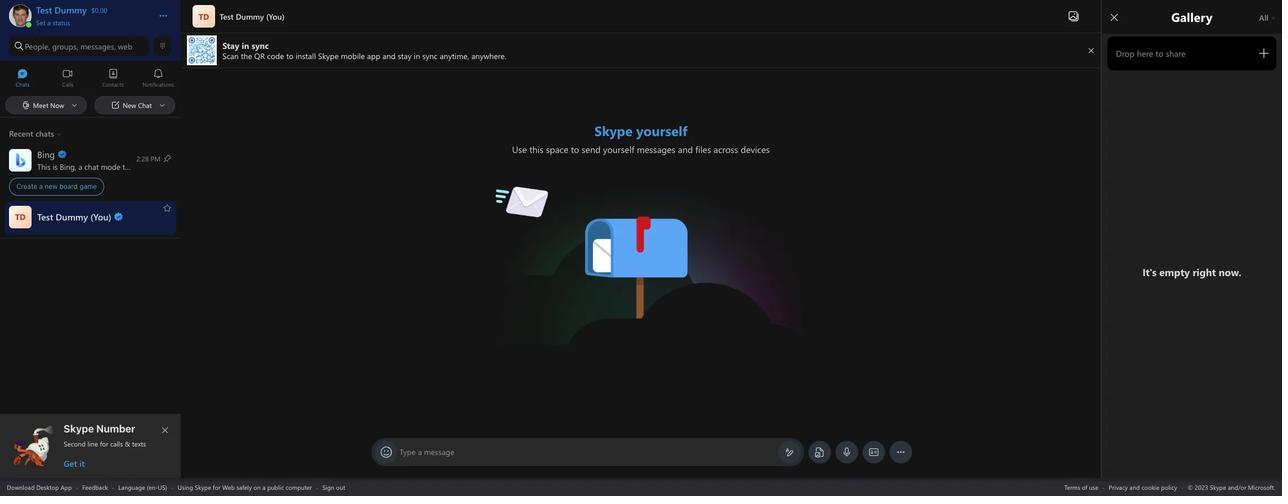 Task type: vqa. For each thing, say whether or not it's contained in the screenshot.
History
no



Task type: locate. For each thing, give the bounding box(es) containing it.
number
[[96, 424, 135, 435]]

feedback
[[82, 484, 108, 492]]

a for status
[[47, 18, 51, 27]]

a left the new
[[39, 182, 43, 191]]

safely
[[237, 484, 252, 492]]

1 horizontal spatial skype
[[195, 484, 211, 492]]

download desktop app link
[[7, 484, 72, 492]]

download desktop app
[[7, 484, 72, 492]]

1 vertical spatial for
[[213, 484, 221, 492]]

a
[[47, 18, 51, 27], [39, 182, 43, 191], [418, 447, 422, 458], [263, 484, 266, 492]]

privacy
[[1109, 484, 1128, 492]]

skype
[[64, 424, 94, 435], [195, 484, 211, 492]]

skype right using
[[195, 484, 211, 492]]

0 horizontal spatial for
[[100, 440, 108, 449]]

Type a message text field
[[400, 447, 776, 459]]

use
[[1090, 484, 1099, 492]]

create a new board game
[[16, 182, 97, 191]]

for inside skype number element
[[100, 440, 108, 449]]

get it
[[64, 458, 85, 470]]

web
[[118, 41, 132, 52]]

on
[[254, 484, 261, 492]]

second line for calls & texts
[[64, 440, 146, 449]]

for for calls
[[100, 440, 108, 449]]

create a new board game button
[[0, 146, 181, 200]]

it
[[79, 458, 85, 470]]

skype up second
[[64, 424, 94, 435]]

0 vertical spatial for
[[100, 440, 108, 449]]

type
[[400, 447, 416, 458]]

board
[[59, 182, 78, 191]]

computer
[[286, 484, 312, 492]]

for left web
[[213, 484, 221, 492]]

privacy and cookie policy link
[[1109, 484, 1178, 492]]

cookie
[[1142, 484, 1160, 492]]

0 vertical spatial skype
[[64, 424, 94, 435]]

texts
[[132, 440, 146, 449]]

language (en-us)
[[118, 484, 167, 492]]

(en-
[[147, 484, 158, 492]]

a right type
[[418, 447, 422, 458]]

for right line at bottom left
[[100, 440, 108, 449]]

status
[[53, 18, 70, 27]]

out
[[336, 484, 345, 492]]

using skype for web safely on a public computer link
[[178, 484, 312, 492]]

terms of use link
[[1065, 484, 1099, 492]]

desktop
[[36, 484, 59, 492]]

us)
[[158, 484, 167, 492]]

line
[[88, 440, 98, 449]]

for
[[100, 440, 108, 449], [213, 484, 221, 492]]

a inside button
[[39, 182, 43, 191]]

a right set
[[47, 18, 51, 27]]

web
[[222, 484, 235, 492]]

set
[[36, 18, 45, 27]]

1 horizontal spatial for
[[213, 484, 221, 492]]

tab list
[[0, 64, 181, 95]]

new
[[45, 182, 58, 191]]

type a message
[[400, 447, 455, 458]]

a for message
[[418, 447, 422, 458]]

skype inside skype number element
[[64, 424, 94, 435]]

a inside 'button'
[[47, 18, 51, 27]]

0 horizontal spatial skype
[[64, 424, 94, 435]]



Task type: describe. For each thing, give the bounding box(es) containing it.
using
[[178, 484, 193, 492]]

message
[[424, 447, 455, 458]]

language (en-us) link
[[118, 484, 167, 492]]

set a status
[[36, 18, 70, 27]]

1 vertical spatial skype
[[195, 484, 211, 492]]

policy
[[1162, 484, 1178, 492]]

feedback link
[[82, 484, 108, 492]]

&
[[125, 440, 130, 449]]

people, groups, messages, web
[[25, 41, 132, 52]]

language
[[118, 484, 145, 492]]

for for web
[[213, 484, 221, 492]]

create
[[16, 182, 37, 191]]

set a status button
[[36, 16, 148, 27]]

people, groups, messages, web button
[[9, 36, 149, 56]]

groups,
[[52, 41, 78, 52]]

public
[[267, 484, 284, 492]]

privacy and cookie policy
[[1109, 484, 1178, 492]]

using skype for web safely on a public computer
[[178, 484, 312, 492]]

terms of use
[[1065, 484, 1099, 492]]

calls
[[110, 440, 123, 449]]

second
[[64, 440, 86, 449]]

and
[[1130, 484, 1140, 492]]

download
[[7, 484, 35, 492]]

people,
[[25, 41, 50, 52]]

sign
[[322, 484, 334, 492]]

of
[[1082, 484, 1088, 492]]

game
[[80, 182, 97, 191]]

terms
[[1065, 484, 1081, 492]]

get
[[64, 458, 77, 470]]

messages,
[[80, 41, 116, 52]]

skype number element
[[10, 424, 172, 470]]

sign out
[[322, 484, 345, 492]]

a for new
[[39, 182, 43, 191]]

skype number
[[64, 424, 135, 435]]

sign out link
[[322, 484, 345, 492]]

app
[[61, 484, 72, 492]]

a right on on the bottom left
[[263, 484, 266, 492]]



